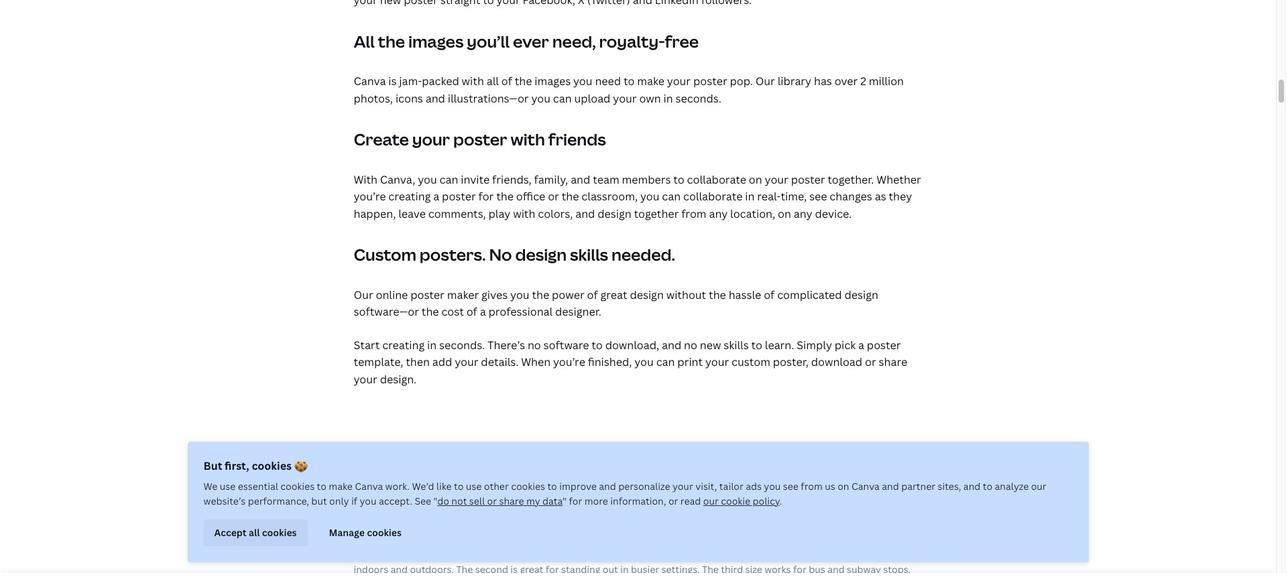 Task type: describe. For each thing, give the bounding box(es) containing it.
poster,
[[773, 355, 809, 370]]

0 vertical spatial collaborate
[[687, 172, 747, 187]]

your down "new"
[[706, 355, 729, 370]]

the up 'professional'
[[532, 288, 550, 302]]

you right if on the left bottom of the page
[[360, 495, 377, 508]]

create your poster with friends
[[354, 128, 606, 151]]

poster inside the start creating in seconds. there's no software to download, and no new skills to learn. simply pick a poster template, then add your details. when you're finished, you can print your custom poster, download or share your design.
[[867, 338, 901, 353]]

play
[[489, 207, 511, 221]]

canva,
[[380, 172, 416, 187]]

canva is jam-packed with all of the images you need to make your poster pop. our library has over 2 million photos, icons and illustrations—or you can upload your own in seconds.
[[354, 74, 904, 106]]

and inside canva is jam-packed with all of the images you need to make your poster pop. our library has over 2 million photos, icons and illustrations—or you can upload your own in seconds.
[[426, 91, 445, 106]]

maker
[[447, 288, 479, 302]]

second
[[475, 564, 509, 574]]

us
[[825, 480, 836, 493]]

library
[[778, 74, 812, 89]]

what
[[354, 505, 390, 523]]

we use essential cookies to make canva work. we'd like to use other cookies to improve and personalize your visit, tailor ads you see from us on canva and partner sites, and to analyze our website's performance, but only if you accept. see "
[[204, 480, 1047, 508]]

read
[[681, 495, 701, 508]]

our inside we use essential cookies to make canva work. we'd like to use other cookies to improve and personalize your visit, tailor ads you see from us on canva and partner sites, and to analyze our website's performance, but only if you accept. see "
[[1032, 480, 1047, 493]]

you right "canva,"
[[418, 172, 437, 187]]

of right hassle
[[764, 288, 775, 302]]

your down icons
[[412, 128, 450, 151]]

2 no from the left
[[684, 338, 698, 353]]

first
[[720, 549, 738, 561]]

other
[[484, 480, 509, 493]]

with canva, you can invite friends, family, and team members to collaborate on your poster together. whether you're creating a poster for the office or the classroom, you can collaborate in real-time, see changes as they happen, leave comments, play with colors, and design together from any location, on any device.
[[354, 172, 922, 221]]

friends
[[549, 128, 606, 151]]

manage cookies
[[329, 527, 402, 539]]

and up do not sell or share my data " for more information, or read our cookie policy .
[[599, 480, 616, 493]]

poster?
[[486, 505, 538, 523]]

to right like
[[454, 480, 464, 493]]

sizes
[[505, 549, 526, 561]]

hassle
[[729, 288, 762, 302]]

are
[[528, 549, 543, 561]]

invite
[[461, 172, 490, 187]]

and left the 27
[[614, 549, 631, 561]]

like
[[437, 480, 452, 493]]

1 vertical spatial works
[[765, 564, 791, 574]]

poster up time,
[[791, 172, 825, 187]]

to left analyze
[[983, 480, 993, 493]]

your inside with canva, you can invite friends, family, and team members to collaborate on your poster together. whether you're creating a poster for the office or the classroom, you can collaborate in real-time, see changes as they happen, leave comments, play with colors, and design together from any location, on any device.
[[765, 172, 789, 187]]

for down 18
[[546, 564, 559, 574]]

poster up second
[[473, 549, 502, 561]]

your down template,
[[354, 372, 378, 387]]

cookies inside "manage cookies" button
[[367, 527, 402, 539]]

to inside with canva, you can invite friends, family, and team members to collaborate on your poster together. whether you're creating a poster for the office or the classroom, you can collaborate in real-time, see changes as they happen, leave comments, play with colors, and design together from any location, on any device.
[[674, 172, 685, 187]]

office
[[516, 189, 546, 204]]

of right cost
[[467, 305, 478, 319]]

canva right us
[[852, 480, 880, 493]]

a inside the start creating in seconds. there's no software to download, and no new skills to learn. simply pick a poster template, then add your details. when you're finished, you can print your custom poster, download or share your design.
[[859, 338, 865, 353]]

for down sized
[[794, 564, 807, 574]]

designer.
[[556, 305, 602, 319]]

sell
[[470, 495, 485, 508]]

complicated
[[778, 288, 842, 302]]

2 x from the left
[[593, 549, 598, 561]]

2 use from the left
[[466, 480, 482, 493]]

most
[[373, 549, 396, 561]]

24,
[[565, 549, 578, 561]]

and down "most"
[[391, 564, 408, 574]]

accept all cookies button
[[204, 520, 308, 547]]

all inside button
[[249, 527, 260, 539]]

can up together on the top of the page
[[662, 189, 681, 204]]

subway
[[847, 564, 882, 574]]

needed.
[[612, 244, 676, 266]]

in inside with canva, you can invite friends, family, and team members to collaborate on your poster together. whether you're creating a poster for the office or the classroom, you can collaborate in real-time, see changes as they happen, leave comments, play with colors, and design together from any location, on any device.
[[746, 189, 755, 204]]

busier
[[631, 564, 660, 574]]

what is the size of a poster?
[[354, 505, 538, 523]]

that
[[855, 549, 874, 561]]

a inside are 18 x 24, 24 x 36 and 27 x 40 inches. the first is a medium-sized poster that works indoors and outdoors. the second is great for standing out in busier settings. the third size works for bus and subway stops.
[[750, 549, 755, 561]]

gives
[[482, 288, 508, 302]]

the left third
[[702, 564, 719, 574]]

you down members
[[641, 189, 660, 204]]

or inside the start creating in seconds. there's no software to download, and no new skills to learn. simply pick a poster template, then add your details. when you're finished, you can print your custom poster, download or share your design.
[[865, 355, 877, 370]]

1 any from the left
[[709, 207, 728, 221]]

comments,
[[429, 207, 486, 221]]

real-
[[758, 189, 781, 204]]

all
[[354, 30, 375, 52]]

great inside "our online poster maker gives you the power of great design without the hassle of complicated design software—or the cost of a professional designer."
[[601, 288, 628, 302]]

download,
[[606, 338, 660, 353]]

but
[[204, 459, 222, 474]]

cookie
[[721, 495, 751, 508]]

the most commonly used poster sizes
[[354, 549, 526, 561]]

we'd
[[412, 480, 434, 493]]

0 horizontal spatial our
[[704, 495, 719, 508]]

27
[[633, 549, 643, 561]]

more
[[585, 495, 608, 508]]

of inside dropdown button
[[458, 505, 473, 523]]

performance,
[[248, 495, 309, 508]]

poster up comments,
[[442, 189, 476, 204]]

template,
[[354, 355, 403, 370]]

you up upload
[[574, 74, 593, 89]]

40
[[652, 549, 665, 561]]

your right 'add'
[[455, 355, 479, 370]]

to up but
[[317, 480, 327, 493]]

jam-
[[399, 74, 422, 89]]

the left first at the right
[[701, 549, 718, 561]]

your inside we use essential cookies to make canva work. we'd like to use other cookies to improve and personalize your visit, tailor ads you see from us on canva and partner sites, and to analyze our website's performance, but only if you accept. see "
[[673, 480, 694, 493]]

you inside "our online poster maker gives you the power of great design without the hassle of complicated design software—or the cost of a professional designer."
[[511, 288, 530, 302]]

is down sizes
[[511, 564, 518, 574]]

medium-
[[758, 549, 798, 561]]

the up play at the top left
[[497, 189, 514, 204]]

of up the designer.
[[587, 288, 598, 302]]

standing
[[562, 564, 601, 574]]

or inside with canva, you can invite friends, family, and team members to collaborate on your poster together. whether you're creating a poster for the office or the classroom, you can collaborate in real-time, see changes as they happen, leave comments, play with colors, and design together from any location, on any device.
[[548, 189, 559, 204]]

without
[[667, 288, 707, 302]]

do not sell or share my data link
[[438, 495, 563, 508]]

learn.
[[765, 338, 795, 353]]

leave
[[399, 207, 426, 221]]

free
[[665, 30, 699, 52]]

for inside with canva, you can invite friends, family, and team members to collaborate on your poster together. whether you're creating a poster for the office or the classroom, you can collaborate in real-time, see changes as they happen, leave comments, play with colors, and design together from any location, on any device.
[[479, 189, 494, 204]]

you're inside with canva, you can invite friends, family, and team members to collaborate on your poster together. whether you're creating a poster for the office or the classroom, you can collaborate in real-time, see changes as they happen, leave comments, play with colors, and design together from any location, on any device.
[[354, 189, 386, 204]]

happen,
[[354, 207, 396, 221]]

out
[[603, 564, 618, 574]]

from inside we use essential cookies to make canva work. we'd like to use other cookies to improve and personalize your visit, tailor ads you see from us on canva and partner sites, and to analyze our website's performance, but only if you accept. see "
[[801, 480, 823, 493]]

design right the no
[[516, 244, 567, 266]]

do not sell or share my data " for more information, or read our cookie policy .
[[438, 495, 783, 508]]

finished,
[[588, 355, 632, 370]]

share inside the start creating in seconds. there's no software to download, and no new skills to learn. simply pick a poster template, then add your details. when you're finished, you can print your custom poster, download or share your design.
[[879, 355, 908, 370]]

inches.
[[667, 549, 699, 561]]

start
[[354, 338, 380, 353]]

1 x from the left
[[558, 549, 563, 561]]

make inside we use essential cookies to make canva work. we'd like to use other cookies to improve and personalize your visit, tailor ads you see from us on canva and partner sites, and to analyze our website's performance, but only if you accept. see "
[[329, 480, 353, 493]]

creating inside the start creating in seconds. there's no software to download, and no new skills to learn. simply pick a poster template, then add your details. when you're finished, you can print your custom poster, download or share your design.
[[383, 338, 425, 353]]

can left the invite
[[440, 172, 458, 187]]

outdoors.
[[410, 564, 454, 574]]

website's
[[204, 495, 246, 508]]

2
[[861, 74, 867, 89]]

million
[[869, 74, 904, 89]]

images inside canva is jam-packed with all of the images you need to make your poster pop. our library has over 2 million photos, icons and illustrations—or you can upload your own in seconds.
[[535, 74, 571, 89]]

the right all
[[378, 30, 405, 52]]

colors,
[[538, 207, 573, 221]]

cost
[[442, 305, 464, 319]]

🍪
[[294, 459, 308, 474]]

with inside canva is jam-packed with all of the images you need to make your poster pop. our library has over 2 million photos, icons and illustrations—or you can upload your own in seconds.
[[462, 74, 484, 89]]

ever
[[513, 30, 549, 52]]

we
[[204, 480, 218, 493]]

and right sites,
[[964, 480, 981, 493]]

has
[[814, 74, 832, 89]]

and down classroom,
[[576, 207, 595, 221]]

third
[[721, 564, 743, 574]]

all inside canva is jam-packed with all of the images you need to make your poster pop. our library has over 2 million photos, icons and illustrations—or you can upload your own in seconds.
[[487, 74, 499, 89]]

and left partner
[[882, 480, 900, 493]]

need,
[[553, 30, 596, 52]]

is right first at the right
[[741, 549, 748, 561]]

sized
[[798, 549, 821, 561]]

what is the size of a poster? button
[[354, 490, 923, 539]]

18
[[545, 549, 556, 561]]

see
[[415, 495, 431, 508]]

36
[[600, 549, 612, 561]]

1 no from the left
[[528, 338, 541, 353]]

you left upload
[[532, 91, 551, 106]]

the inside dropdown button
[[405, 505, 428, 523]]

all the images you'll ever need, royalty-free
[[354, 30, 699, 52]]

the left cost
[[422, 305, 439, 319]]

create
[[354, 128, 409, 151]]

0 vertical spatial works
[[876, 549, 903, 561]]

for down improve
[[569, 495, 583, 508]]

cookies up essential
[[252, 459, 292, 474]]

our inside canva is jam-packed with all of the images you need to make your poster pop. our library has over 2 million photos, icons and illustrations—or you can upload your own in seconds.
[[756, 74, 775, 89]]

work.
[[385, 480, 410, 493]]

1 vertical spatial share
[[499, 495, 524, 508]]

to up custom
[[752, 338, 763, 353]]



Task type: locate. For each thing, give the bounding box(es) containing it.
share down other
[[499, 495, 524, 508]]

1 vertical spatial you're
[[553, 355, 586, 370]]

0 horizontal spatial our
[[354, 288, 373, 302]]

creating up leave
[[389, 189, 431, 204]]

0 vertical spatial see
[[810, 189, 827, 204]]

0 vertical spatial our
[[756, 74, 775, 89]]

0 horizontal spatial from
[[682, 207, 707, 221]]

skills up power
[[570, 244, 609, 266]]

0 horizontal spatial "
[[434, 495, 438, 508]]

design right complicated
[[845, 288, 879, 302]]

data
[[543, 495, 563, 508]]

1 vertical spatial size
[[746, 564, 763, 574]]

analyze
[[995, 480, 1029, 493]]

to right members
[[674, 172, 685, 187]]

0 horizontal spatial use
[[220, 480, 236, 493]]

or up colors,
[[548, 189, 559, 204]]

0 vertical spatial creating
[[389, 189, 431, 204]]

if
[[351, 495, 358, 508]]

seconds. inside the start creating in seconds. there's no software to download, and no new skills to learn. simply pick a poster template, then add your details. when you're finished, you can print your custom poster, download or share your design.
[[439, 338, 485, 353]]

poster inside "our online poster maker gives you the power of great design without the hassle of complicated design software—or the cost of a professional designer."
[[411, 288, 445, 302]]

1 horizontal spatial use
[[466, 480, 482, 493]]

device.
[[815, 207, 852, 221]]

2 horizontal spatial x
[[645, 549, 650, 561]]

whether
[[877, 172, 922, 187]]

design inside with canva, you can invite friends, family, and team members to collaborate on your poster together. whether you're creating a poster for the office or the classroom, you can collaborate in real-time, see changes as they happen, leave comments, play with colors, and design together from any location, on any device.
[[598, 207, 632, 221]]

works up stops. on the bottom
[[876, 549, 903, 561]]

you down download,
[[635, 355, 654, 370]]

size inside are 18 x 24, 24 x 36 and 27 x 40 inches. the first is a medium-sized poster that works indoors and outdoors. the second is great for standing out in busier settings. the third size works for bus and subway stops.
[[746, 564, 763, 574]]

1 horizontal spatial all
[[487, 74, 499, 89]]

cookies inside accept all cookies button
[[262, 527, 297, 539]]

x
[[558, 549, 563, 561], [593, 549, 598, 561], [645, 549, 650, 561]]

of up illustrations—or
[[502, 74, 512, 89]]

tailor
[[720, 480, 744, 493]]

1 vertical spatial see
[[783, 480, 799, 493]]

all up illustrations—or
[[487, 74, 499, 89]]

with up illustrations—or
[[462, 74, 484, 89]]

photos,
[[354, 91, 393, 106]]

poster inside are 18 x 24, 24 x 36 and 27 x 40 inches. the first is a medium-sized poster that works indoors and outdoors. the second is great for standing out in busier settings. the third size works for bus and subway stops.
[[823, 549, 853, 561]]

great inside are 18 x 24, 24 x 36 and 27 x 40 inches. the first is a medium-sized poster that works indoors and outdoors. the second is great for standing out in busier settings. the third size works for bus and subway stops.
[[520, 564, 544, 574]]

all
[[487, 74, 499, 89], [249, 527, 260, 539]]

0 vertical spatial skills
[[570, 244, 609, 266]]

no
[[528, 338, 541, 353], [684, 338, 698, 353]]

in up the location,
[[746, 189, 755, 204]]

our inside "our online poster maker gives you the power of great design without the hassle of complicated design software—or the cost of a professional designer."
[[354, 288, 373, 302]]

0 horizontal spatial skills
[[570, 244, 609, 266]]

1 horizontal spatial images
[[535, 74, 571, 89]]

share
[[879, 355, 908, 370], [499, 495, 524, 508]]

with
[[354, 172, 378, 187]]

in inside the start creating in seconds. there's no software to download, and no new skills to learn. simply pick a poster template, then add your details. when you're finished, you can print your custom poster, download or share your design.
[[427, 338, 437, 353]]

seconds.
[[676, 91, 722, 106], [439, 338, 485, 353]]

together
[[634, 207, 679, 221]]

personalize
[[619, 480, 671, 493]]

1 horizontal spatial no
[[684, 338, 698, 353]]

1 vertical spatial seconds.
[[439, 338, 485, 353]]

time,
[[781, 189, 807, 204]]

1 horizontal spatial you're
[[553, 355, 586, 370]]

in up 'add'
[[427, 338, 437, 353]]

for down the invite
[[479, 189, 494, 204]]

poster right pick at the bottom right
[[867, 338, 901, 353]]

you up policy
[[764, 480, 781, 493]]

1 horizontal spatial from
[[801, 480, 823, 493]]

you inside the start creating in seconds. there's no software to download, and no new skills to learn. simply pick a poster template, then add your details. when you're finished, you can print your custom poster, download or share your design.
[[635, 355, 654, 370]]

0 vertical spatial on
[[749, 172, 763, 187]]

the inside canva is jam-packed with all of the images you need to make your poster pop. our library has over 2 million photos, icons and illustrations—or you can upload your own in seconds.
[[515, 74, 532, 89]]

1 horizontal spatial skills
[[724, 338, 749, 353]]

custom posters. no design skills needed.
[[354, 244, 676, 266]]

friends,
[[493, 172, 532, 187]]

do
[[438, 495, 449, 508]]

0 horizontal spatial you're
[[354, 189, 386, 204]]

from right together on the top of the page
[[682, 207, 707, 221]]

great down are at the bottom of page
[[520, 564, 544, 574]]

policy
[[753, 495, 780, 508]]

" down improve
[[563, 495, 567, 508]]

or right download
[[865, 355, 877, 370]]

1 vertical spatial all
[[249, 527, 260, 539]]

our online poster maker gives you the power of great design without the hassle of complicated design software—or the cost of a professional designer.
[[354, 288, 879, 319]]

in
[[664, 91, 673, 106], [746, 189, 755, 204], [427, 338, 437, 353], [621, 564, 629, 574]]

information,
[[611, 495, 667, 508]]

our right analyze
[[1032, 480, 1047, 493]]

a right first at the right
[[750, 549, 755, 561]]

1 horizontal spatial size
[[746, 564, 763, 574]]

or right sell at the left of page
[[487, 495, 497, 508]]

0 vertical spatial share
[[879, 355, 908, 370]]

a inside "our online poster maker gives you the power of great design without the hassle of complicated design software—or the cost of a professional designer."
[[480, 305, 486, 319]]

size inside dropdown button
[[431, 505, 455, 523]]

in inside canva is jam-packed with all of the images you need to make your poster pop. our library has over 2 million photos, icons and illustrations—or you can upload your own in seconds.
[[664, 91, 673, 106]]

accept all cookies
[[214, 527, 297, 539]]

the up colors,
[[562, 189, 579, 204]]

to up data
[[548, 480, 557, 493]]

see
[[810, 189, 827, 204], [783, 480, 799, 493]]

a inside with canva, you can invite friends, family, and team members to collaborate on your poster together. whether you're creating a poster for the office or the classroom, you can collaborate in real-time, see changes as they happen, leave comments, play with colors, and design together from any location, on any device.
[[434, 189, 440, 204]]

software
[[544, 338, 589, 353]]

no up the when
[[528, 338, 541, 353]]

pop.
[[730, 74, 753, 89]]

is left jam- on the top of page
[[389, 74, 397, 89]]

images down need,
[[535, 74, 571, 89]]

2 vertical spatial on
[[838, 480, 850, 493]]

a up comments,
[[434, 189, 440, 204]]

2 any from the left
[[794, 207, 813, 221]]

royalty-
[[600, 30, 665, 52]]

you up 'professional'
[[511, 288, 530, 302]]

cookies
[[252, 459, 292, 474], [281, 480, 315, 493], [511, 480, 545, 493], [262, 527, 297, 539], [367, 527, 402, 539]]

on inside we use essential cookies to make canva work. we'd like to use other cookies to improve and personalize your visit, tailor ads you see from us on canva and partner sites, and to analyze our website's performance, but only if you accept. see "
[[838, 480, 850, 493]]

0 vertical spatial from
[[682, 207, 707, 221]]

visit,
[[696, 480, 717, 493]]

there's
[[488, 338, 525, 353]]

cookies down the performance,
[[262, 527, 297, 539]]

our right the pop.
[[756, 74, 775, 89]]

to right the need
[[624, 74, 635, 89]]

0 vertical spatial make
[[638, 74, 665, 89]]

.
[[780, 495, 783, 508]]

see inside we use essential cookies to make canva work. we'd like to use other cookies to improve and personalize your visit, tailor ads you see from us on canva and partner sites, and to analyze our website's performance, but only if you accept. see "
[[783, 480, 799, 493]]

then
[[406, 355, 430, 370]]

power
[[552, 288, 585, 302]]

canva inside canva is jam-packed with all of the images you need to make your poster pop. our library has over 2 million photos, icons and illustrations—or you can upload your own in seconds.
[[354, 74, 386, 89]]

size
[[431, 505, 455, 523], [746, 564, 763, 574]]

see right ads
[[783, 480, 799, 493]]

poster up cost
[[411, 288, 445, 302]]

seconds. up 'add'
[[439, 338, 485, 353]]

improve
[[560, 480, 597, 493]]

0 horizontal spatial see
[[783, 480, 799, 493]]

essential
[[238, 480, 278, 493]]

the
[[354, 549, 371, 561], [701, 549, 718, 561], [457, 564, 473, 574], [702, 564, 719, 574]]

1 horizontal spatial share
[[879, 355, 908, 370]]

all right accept
[[249, 527, 260, 539]]

0 vertical spatial size
[[431, 505, 455, 523]]

1 horizontal spatial works
[[876, 549, 903, 561]]

1 horizontal spatial make
[[638, 74, 665, 89]]

1 vertical spatial creating
[[383, 338, 425, 353]]

2 " from the left
[[563, 495, 567, 508]]

of
[[502, 74, 512, 89], [587, 288, 598, 302], [764, 288, 775, 302], [467, 305, 478, 319], [458, 505, 473, 523]]

" inside we use essential cookies to make canva work. we'd like to use other cookies to improve and personalize your visit, tailor ads you see from us on canva and partner sites, and to analyze our website's performance, but only if you accept. see "
[[434, 495, 438, 508]]

the up the indoors
[[354, 549, 371, 561]]

is inside canva is jam-packed with all of the images you need to make your poster pop. our library has over 2 million photos, icons and illustrations—or you can upload your own in seconds.
[[389, 74, 397, 89]]

icons
[[396, 91, 423, 106]]

of inside canva is jam-packed with all of the images you need to make your poster pop. our library has over 2 million photos, icons and illustrations—or you can upload your own in seconds.
[[502, 74, 512, 89]]

2 vertical spatial with
[[513, 207, 536, 221]]

0 vertical spatial great
[[601, 288, 628, 302]]

0 horizontal spatial no
[[528, 338, 541, 353]]

1 horizontal spatial any
[[794, 207, 813, 221]]

software—or
[[354, 305, 419, 319]]

0 horizontal spatial share
[[499, 495, 524, 508]]

creating inside with canva, you can invite friends, family, and team members to collaborate on your poster together. whether you're creating a poster for the office or the classroom, you can collaborate in real-time, see changes as they happen, leave comments, play with colors, and design together from any location, on any device.
[[389, 189, 431, 204]]

from inside with canva, you can invite friends, family, and team members to collaborate on your poster together. whether you're creating a poster for the office or the classroom, you can collaborate in real-time, see changes as they happen, leave comments, play with colors, and design together from any location, on any device.
[[682, 207, 707, 221]]

our down visit,
[[704, 495, 719, 508]]

0 vertical spatial seconds.
[[676, 91, 722, 106]]

0 vertical spatial all
[[487, 74, 499, 89]]

indoors
[[354, 564, 389, 574]]

illustrations—or
[[448, 91, 529, 106]]

1 vertical spatial great
[[520, 564, 544, 574]]

0 vertical spatial with
[[462, 74, 484, 89]]

bus
[[809, 564, 826, 574]]

simply
[[797, 338, 833, 353]]

1 vertical spatial our
[[354, 288, 373, 302]]

seconds. inside canva is jam-packed with all of the images you need to make your poster pop. our library has over 2 million photos, icons and illustrations—or you can upload your own in seconds.
[[676, 91, 722, 106]]

0 horizontal spatial seconds.
[[439, 338, 485, 353]]

0 horizontal spatial all
[[249, 527, 260, 539]]

the down used
[[457, 564, 473, 574]]

1 vertical spatial with
[[511, 128, 545, 151]]

0 vertical spatial our
[[1032, 480, 1047, 493]]

or left read
[[669, 495, 679, 508]]

are 18 x 24, 24 x 36 and 27 x 40 inches. the first is a medium-sized poster that works indoors and outdoors. the second is great for standing out in busier settings. the third size works for bus and subway stops.
[[354, 549, 911, 574]]

use up the website's
[[220, 480, 236, 493]]

1 vertical spatial our
[[704, 495, 719, 508]]

0 horizontal spatial works
[[765, 564, 791, 574]]

1 horizontal spatial x
[[593, 549, 598, 561]]

1 vertical spatial from
[[801, 480, 823, 493]]

1 horizontal spatial "
[[563, 495, 567, 508]]

skills inside the start creating in seconds. there's no software to download, and no new skills to learn. simply pick a poster template, then add your details. when you're finished, you can print your custom poster, download or share your design.
[[724, 338, 749, 353]]

can inside the start creating in seconds. there's no software to download, and no new skills to learn. simply pick a poster template, then add your details. when you're finished, you can print your custom poster, download or share your design.
[[657, 355, 675, 370]]

1 vertical spatial on
[[778, 207, 792, 221]]

2 horizontal spatial on
[[838, 480, 850, 493]]

of right "do"
[[458, 505, 473, 523]]

see inside with canva, you can invite friends, family, and team members to collaborate on your poster together. whether you're creating a poster for the office or the classroom, you can collaborate in real-time, see changes as they happen, leave comments, play with colors, and design together from any location, on any device.
[[810, 189, 827, 204]]

design left without
[[630, 288, 664, 302]]

size down like
[[431, 505, 455, 523]]

but first, cookies 🍪
[[204, 459, 308, 474]]

1 horizontal spatial our
[[756, 74, 775, 89]]

add
[[433, 355, 452, 370]]

is right what
[[392, 505, 403, 523]]

but
[[312, 495, 327, 508]]

0 horizontal spatial x
[[558, 549, 563, 561]]

and up print
[[662, 338, 682, 353]]

custom
[[354, 244, 417, 266]]

3 x from the left
[[645, 549, 650, 561]]

online
[[376, 288, 408, 302]]

1 vertical spatial skills
[[724, 338, 749, 353]]

1 horizontal spatial seconds.
[[676, 91, 722, 106]]

any down time,
[[794, 207, 813, 221]]

on down time,
[[778, 207, 792, 221]]

you're down 'software'
[[553, 355, 586, 370]]

you're inside the start creating in seconds. there's no software to download, and no new skills to learn. simply pick a poster template, then add your details. when you're finished, you can print your custom poster, download or share your design.
[[553, 355, 586, 370]]

not
[[452, 495, 467, 508]]

0 vertical spatial you're
[[354, 189, 386, 204]]

0 horizontal spatial make
[[329, 480, 353, 493]]

can inside canva is jam-packed with all of the images you need to make your poster pop. our library has over 2 million photos, icons and illustrations—or you can upload your own in seconds.
[[553, 91, 572, 106]]

canva up if on the left bottom of the page
[[355, 480, 383, 493]]

with down office
[[513, 207, 536, 221]]

cookies down 🍪
[[281, 480, 315, 493]]

the
[[378, 30, 405, 52], [515, 74, 532, 89], [497, 189, 514, 204], [562, 189, 579, 204], [532, 288, 550, 302], [709, 288, 726, 302], [422, 305, 439, 319], [405, 505, 428, 523]]

your down the need
[[613, 91, 637, 106]]

settings.
[[662, 564, 700, 574]]

ads
[[746, 480, 762, 493]]

in right out
[[621, 564, 629, 574]]

any left the location,
[[709, 207, 728, 221]]

they
[[889, 189, 913, 204]]

1 horizontal spatial great
[[601, 288, 628, 302]]

make up only
[[329, 480, 353, 493]]

in right own at the top
[[664, 91, 673, 106]]

and left 'team'
[[571, 172, 591, 187]]

0 vertical spatial images
[[409, 30, 464, 52]]

and inside the start creating in seconds. there's no software to download, and no new skills to learn. simply pick a poster template, then add your details. when you're finished, you can print your custom poster, download or share your design.
[[662, 338, 682, 353]]

to inside canva is jam-packed with all of the images you need to make your poster pop. our library has over 2 million photos, icons and illustrations—or you can upload your own in seconds.
[[624, 74, 635, 89]]

1 vertical spatial images
[[535, 74, 571, 89]]

with inside with canva, you can invite friends, family, and team members to collaborate on your poster together. whether you're creating a poster for the office or the classroom, you can collaborate in real-time, see changes as they happen, leave comments, play with colors, and design together from any location, on any device.
[[513, 207, 536, 221]]

x right the 27
[[645, 549, 650, 561]]

poster inside canva is jam-packed with all of the images you need to make your poster pop. our library has over 2 million photos, icons and illustrations—or you can upload your own in seconds.
[[694, 74, 728, 89]]

over
[[835, 74, 858, 89]]

in inside are 18 x 24, 24 x 36 and 27 x 40 inches. the first is a medium-sized poster that works indoors and outdoors. the second is great for standing out in busier settings. the third size works for bus and subway stops.
[[621, 564, 629, 574]]

creating up then
[[383, 338, 425, 353]]

poster up the invite
[[454, 128, 508, 151]]

your down free
[[667, 74, 691, 89]]

from left us
[[801, 480, 823, 493]]

1 horizontal spatial see
[[810, 189, 827, 204]]

members
[[622, 172, 671, 187]]

details.
[[481, 355, 519, 370]]

the left hassle
[[709, 288, 726, 302]]

cookies up my
[[511, 480, 545, 493]]

1 horizontal spatial our
[[1032, 480, 1047, 493]]

no
[[489, 244, 512, 266]]

and right bus
[[828, 564, 845, 574]]

works down the medium-
[[765, 564, 791, 574]]

0 horizontal spatial any
[[709, 207, 728, 221]]

new
[[700, 338, 722, 353]]

or
[[548, 189, 559, 204], [865, 355, 877, 370], [487, 495, 497, 508], [669, 495, 679, 508]]

first,
[[225, 459, 249, 474]]

images
[[409, 30, 464, 52], [535, 74, 571, 89]]

location,
[[731, 207, 776, 221]]

1 " from the left
[[434, 495, 438, 508]]

classroom,
[[582, 189, 638, 204]]

poster left the pop.
[[694, 74, 728, 89]]

a inside dropdown button
[[475, 505, 483, 523]]

1 vertical spatial collaborate
[[684, 189, 743, 204]]

family,
[[534, 172, 568, 187]]

partner
[[902, 480, 936, 493]]

0 horizontal spatial images
[[409, 30, 464, 52]]

1 vertical spatial make
[[329, 480, 353, 493]]

a right pick at the bottom right
[[859, 338, 865, 353]]

start creating in seconds. there's no software to download, and no new skills to learn. simply pick a poster template, then add your details. when you're finished, you can print your custom poster, download or share your design.
[[354, 338, 908, 387]]

size right third
[[746, 564, 763, 574]]

make inside canva is jam-packed with all of the images you need to make your poster pop. our library has over 2 million photos, icons and illustrations—or you can upload your own in seconds.
[[638, 74, 665, 89]]

0 horizontal spatial on
[[749, 172, 763, 187]]

use up sell at the left of page
[[466, 480, 482, 493]]

to up finished,
[[592, 338, 603, 353]]

1 use from the left
[[220, 480, 236, 493]]

0 horizontal spatial size
[[431, 505, 455, 523]]

is inside dropdown button
[[392, 505, 403, 523]]

1 horizontal spatial on
[[778, 207, 792, 221]]

0 horizontal spatial great
[[520, 564, 544, 574]]

x right 18
[[558, 549, 563, 561]]

images up 'packed'
[[409, 30, 464, 52]]



Task type: vqa. For each thing, say whether or not it's contained in the screenshot.
3rd x from the left
yes



